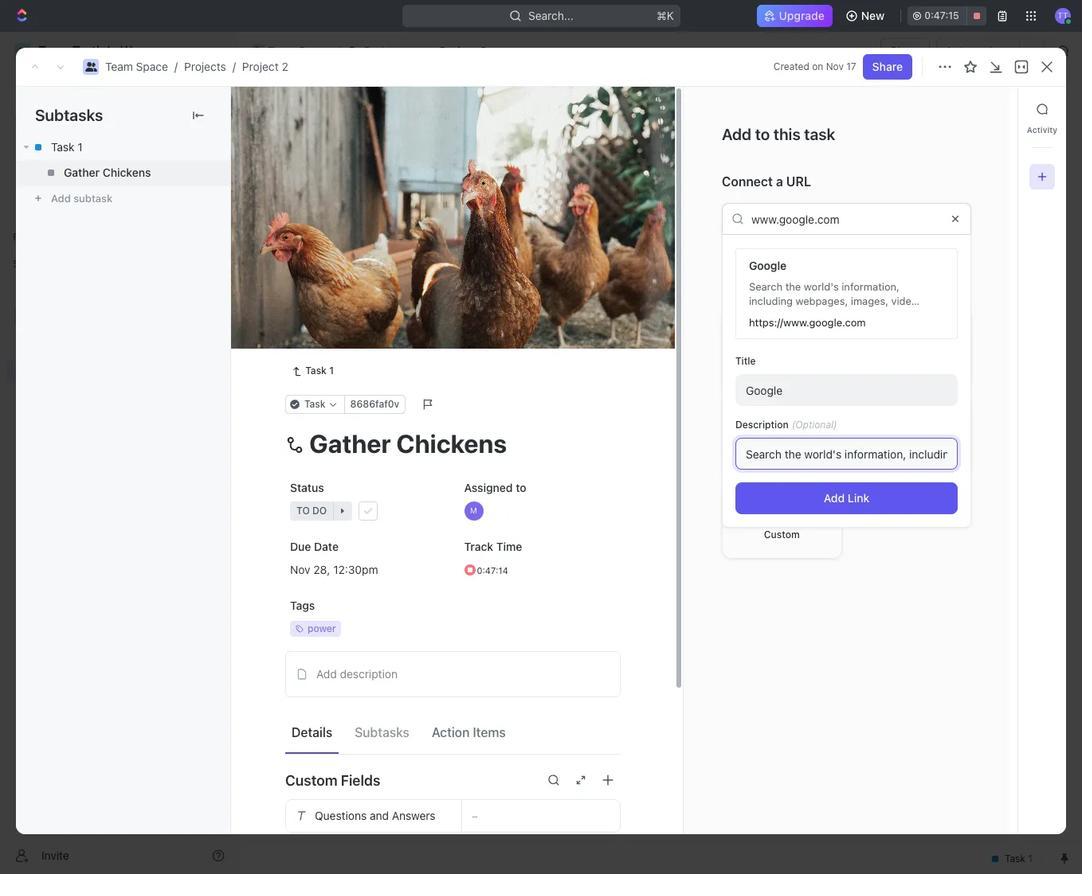 Task type: locate. For each thing, give the bounding box(es) containing it.
to down status
[[296, 506, 310, 517]]

task 1 link
[[16, 135, 230, 160], [285, 362, 340, 381]]

new button
[[839, 3, 894, 29]]

0 vertical spatial task 1
[[51, 140, 83, 154]]

tree inside sidebar navigation
[[6, 277, 231, 492]]

0 vertical spatial custom
[[764, 529, 800, 541]]

1 horizontal spatial projects link
[[344, 41, 410, 61]]

projects
[[364, 44, 406, 57], [184, 60, 226, 73]]

to left this
[[755, 125, 770, 143]]

0 horizontal spatial project 2 link
[[242, 60, 288, 73]]

1 button down progress
[[357, 276, 379, 292]]

list link
[[355, 143, 377, 165]]

0 horizontal spatial nov
[[290, 563, 310, 577]]

docs link
[[6, 131, 231, 157]]

0 horizontal spatial team
[[105, 60, 133, 73]]

1 vertical spatial space
[[136, 60, 168, 73]]

0 horizontal spatial add task
[[321, 332, 368, 346]]

8686faf0v button
[[344, 396, 406, 415]]

0 horizontal spatial and
[[370, 810, 389, 823]]

share button
[[881, 38, 930, 64], [863, 54, 912, 80]]

do down status
[[312, 506, 327, 517]]

add description button
[[291, 663, 615, 688]]

answers
[[392, 810, 436, 823]]

and left more
[[929, 245, 946, 257]]

1 vertical spatial 1 button
[[358, 304, 380, 320]]

do
[[312, 377, 326, 389], [312, 506, 327, 517]]

0 vertical spatial space
[[298, 44, 331, 57]]

project 2 link
[[420, 41, 491, 61], [242, 60, 288, 73]]

task 1 link up chickens
[[16, 135, 230, 160]]

user group image down spaces
[[16, 312, 28, 322]]

tree
[[6, 277, 231, 492]]

1 horizontal spatial subtasks
[[355, 726, 409, 740]]

optional
[[795, 419, 834, 431]]

2 vertical spatial add task button
[[314, 330, 375, 349]]

nov
[[826, 61, 844, 73], [290, 563, 310, 577]]

nov left 17
[[826, 61, 844, 73]]

task
[[804, 125, 835, 143]]

space up home link
[[136, 60, 168, 73]]

custom for custom fields
[[285, 773, 337, 790]]

1 vertical spatial subtasks
[[355, 726, 409, 740]]

https://www.google.com
[[749, 317, 866, 329]]

custom fields
[[285, 773, 380, 790]]

2
[[480, 44, 487, 57], [282, 60, 288, 73], [353, 95, 366, 121], [378, 225, 384, 237], [348, 305, 355, 318]]

to do up task dropdown button
[[296, 377, 326, 389]]

Edit task name text field
[[285, 429, 621, 459]]

1 vertical spatial and
[[370, 810, 389, 823]]

gantt link
[[538, 143, 571, 165]]

1 horizontal spatial project 2
[[440, 44, 487, 57]]

1 button right task 2
[[358, 304, 380, 320]]

task
[[991, 102, 1015, 116], [51, 140, 75, 154], [449, 225, 470, 237], [321, 277, 345, 290], [321, 305, 345, 318], [345, 332, 368, 346], [305, 365, 327, 377], [304, 399, 326, 411]]

search...
[[528, 9, 573, 22]]

add link
[[824, 492, 870, 506]]

dashboards
[[38, 164, 100, 178]]

a
[[776, 175, 783, 189]]

task 1 link up task dropdown button
[[285, 362, 340, 381]]

1 button for 1
[[357, 276, 379, 292]]

on
[[812, 61, 823, 73]]

1 horizontal spatial space
[[298, 44, 331, 57]]

0 horizontal spatial user group image
[[16, 312, 28, 322]]

project 2
[[440, 44, 487, 57], [277, 95, 371, 121]]

details button
[[285, 719, 339, 747]]

1 button
[[357, 276, 379, 292], [358, 304, 380, 320]]

(
[[792, 419, 795, 431]]

home
[[38, 83, 69, 96]]

change
[[538, 323, 578, 337]]

add down task 2
[[321, 332, 342, 346]]

0 horizontal spatial space
[[136, 60, 168, 73]]

add left description
[[316, 668, 337, 682]]

add description
[[316, 668, 398, 682]]

list
[[358, 147, 377, 161]]

share right 17
[[872, 60, 903, 73]]

user group image up home link
[[85, 62, 97, 72]]

add
[[967, 102, 988, 116], [722, 125, 752, 143], [51, 192, 71, 205], [428, 225, 446, 237], [722, 282, 746, 296], [321, 332, 342, 346], [824, 492, 845, 506], [316, 668, 337, 682]]

and left answers
[[370, 810, 389, 823]]

1 horizontal spatial custom
[[764, 529, 800, 541]]

space
[[298, 44, 331, 57], [136, 60, 168, 73]]

custom inside dropdown button
[[764, 529, 800, 541]]

1 vertical spatial task 1
[[321, 277, 354, 290]]

custom fields element
[[285, 800, 621, 872]]

task sidebar content section
[[680, 87, 1018, 835]]

to do inside dropdown button
[[296, 506, 327, 517]]

2 vertical spatial project
[[277, 95, 348, 121]]

1 vertical spatial project 2
[[277, 95, 371, 121]]

0 horizontal spatial custom
[[285, 773, 337, 790]]

2 vertical spatial add task
[[321, 332, 368, 346]]

custom
[[764, 529, 800, 541], [285, 773, 337, 790]]

connect
[[722, 175, 773, 189]]

1 vertical spatial add task
[[428, 225, 470, 237]]

favorites
[[13, 231, 55, 243]]

add down "calendar" link
[[428, 225, 446, 237]]

add task button down automations button
[[957, 96, 1025, 122]]

add task down calendar
[[428, 225, 470, 237]]

assigned to
[[464, 482, 526, 495]]

projects link
[[344, 41, 410, 61], [184, 60, 226, 73]]

add task down automations button
[[967, 102, 1015, 116]]

share button right 17
[[863, 54, 912, 80]]

task inside dropdown button
[[304, 399, 326, 411]]

share
[[890, 44, 921, 57], [872, 60, 903, 73]]

1 horizontal spatial team
[[268, 44, 295, 57]]

1 vertical spatial add task button
[[409, 222, 477, 241]]

change cover button
[[528, 317, 620, 343]]

0 horizontal spatial subtasks
[[35, 106, 103, 124]]

this
[[774, 125, 801, 143]]

project
[[440, 44, 477, 57], [242, 60, 279, 73], [277, 95, 348, 121]]

due date
[[290, 541, 339, 554]]

user group image
[[85, 62, 97, 72], [16, 312, 28, 322]]

to
[[755, 125, 770, 143], [296, 377, 309, 389], [516, 482, 526, 495], [296, 506, 310, 517]]

0 vertical spatial share
[[890, 44, 921, 57]]

team up home link
[[105, 60, 133, 73]]

1 vertical spatial share
[[872, 60, 903, 73]]

custom up the questions
[[285, 773, 337, 790]]

0 vertical spatial projects
[[364, 44, 406, 57]]

user group image inside tree
[[16, 312, 28, 322]]

docs
[[38, 137, 65, 151]]

0 vertical spatial task 1 link
[[16, 135, 230, 160]]

team for team space / projects / project 2
[[105, 60, 133, 73]]

upgrade
[[779, 9, 825, 22]]

add task button down "calendar" link
[[409, 222, 477, 241]]

–
[[472, 810, 478, 823]]

board link
[[294, 143, 328, 165]]

0 vertical spatial 1 button
[[357, 276, 379, 292]]

team space link
[[248, 41, 335, 61], [105, 60, 168, 73]]

1 vertical spatial task 1 link
[[285, 362, 340, 381]]

0 vertical spatial add task button
[[957, 96, 1025, 122]]

1 horizontal spatial add task button
[[409, 222, 477, 241]]

custom inside "dropdown button"
[[285, 773, 337, 790]]

1 vertical spatial projects
[[184, 60, 226, 73]]

gantt
[[541, 147, 571, 161]]

1 vertical spatial do
[[312, 506, 327, 517]]

track
[[464, 541, 493, 554]]

space right user group image
[[298, 44, 331, 57]]

1 horizontal spatial task 1 link
[[285, 362, 340, 381]]

automations
[[945, 44, 1012, 57]]

1 horizontal spatial and
[[929, 245, 946, 257]]

subtasks down home
[[35, 106, 103, 124]]

description ( optional )
[[736, 419, 837, 431]]

2 horizontal spatial add task
[[967, 102, 1015, 116]]

1 vertical spatial team
[[105, 60, 133, 73]]

team right user group image
[[268, 44, 295, 57]]

0 vertical spatial user group image
[[85, 62, 97, 72]]

0 horizontal spatial project 2
[[277, 95, 371, 121]]

17
[[846, 61, 856, 73]]

2 vertical spatial task 1
[[305, 365, 334, 377]]

task 2
[[321, 305, 355, 318]]

home link
[[6, 77, 231, 103]]

add task button down task 2
[[314, 330, 375, 349]]

url
[[786, 175, 811, 189]]

action items
[[432, 726, 506, 740]]

1 horizontal spatial projects
[[364, 44, 406, 57]]

task 1 up task dropdown button
[[305, 365, 334, 377]]

to inside task sidebar content section
[[755, 125, 770, 143]]

0 horizontal spatial add task button
[[314, 330, 375, 349]]

1 horizontal spatial project 2 link
[[420, 41, 491, 61]]

1 vertical spatial to do
[[296, 506, 327, 517]]

change cover
[[538, 323, 610, 337]]

task 1 up 'dashboards'
[[51, 140, 83, 154]]

questions and answers
[[315, 810, 436, 823]]

1 horizontal spatial add task
[[428, 225, 470, 237]]

0 vertical spatial do
[[312, 377, 326, 389]]

add task button
[[957, 96, 1025, 122], [409, 222, 477, 241], [314, 330, 375, 349]]

share down new button
[[890, 44, 921, 57]]

1 vertical spatial custom
[[285, 773, 337, 790]]

0 vertical spatial subtasks
[[35, 106, 103, 124]]

gather chickens link
[[16, 160, 230, 186]]

add task down task 2
[[321, 332, 368, 346]]

custom for custom
[[764, 529, 800, 541]]

do up task dropdown button
[[312, 377, 326, 389]]

to up task dropdown button
[[296, 377, 309, 389]]

pm
[[362, 563, 378, 577]]

nov left "28"
[[290, 563, 310, 577]]

custom down 'add link' button
[[764, 529, 800, 541]]

1 horizontal spatial nov
[[826, 61, 844, 73]]

0 vertical spatial team
[[268, 44, 295, 57]]

subtasks up fields
[[355, 726, 409, 740]]

,
[[327, 563, 330, 577]]

to do down status
[[296, 506, 327, 517]]

share button down new on the top
[[881, 38, 930, 64]]

automations button
[[937, 39, 1020, 63]]

questions
[[315, 810, 367, 823]]

task button
[[285, 396, 345, 415]]

1 vertical spatial user group image
[[16, 312, 28, 322]]

subtasks
[[35, 106, 103, 124], [355, 726, 409, 740]]

0 vertical spatial add task
[[967, 102, 1015, 116]]

0 vertical spatial and
[[929, 245, 946, 257]]

task 1 up task 2
[[321, 277, 354, 290]]



Task type: vqa. For each thing, say whether or not it's contained in the screenshot.
ClickApps
no



Task type: describe. For each thing, give the bounding box(es) containing it.
1 horizontal spatial team space link
[[248, 41, 335, 61]]

chickens
[[103, 166, 151, 179]]

invite
[[41, 849, 69, 863]]

add left relationship
[[722, 282, 746, 296]]

gather
[[64, 166, 100, 179]]

1 button for 2
[[358, 304, 380, 320]]

do inside dropdown button
[[312, 506, 327, 517]]

subtasks button
[[348, 719, 416, 747]]

description
[[340, 668, 398, 682]]

Enter a description... field
[[736, 439, 958, 470]]

m button
[[459, 498, 621, 526]]

user group image
[[253, 47, 263, 55]]

Search tasks... text field
[[884, 181, 1043, 205]]

0:47:15 button
[[908, 6, 987, 25]]

action
[[432, 726, 470, 740]]

activity
[[1027, 125, 1058, 135]]

items
[[473, 726, 506, 740]]

space for team space
[[298, 44, 331, 57]]

connect a url
[[722, 175, 811, 189]]

power
[[308, 623, 336, 635]]

favorites button
[[6, 228, 61, 247]]

title
[[736, 356, 756, 368]]

0 horizontal spatial projects
[[184, 60, 226, 73]]

space for team space / projects / project 2
[[136, 60, 168, 73]]

sidebar navigation
[[0, 32, 238, 875]]

track time
[[464, 541, 522, 554]]

more
[[948, 245, 971, 257]]

power button
[[285, 615, 447, 644]]

tt
[[1058, 11, 1068, 20]]

tags
[[290, 600, 315, 613]]

spaces
[[13, 258, 47, 270]]

0 horizontal spatial projects link
[[184, 60, 226, 73]]

custom fields button
[[285, 762, 621, 800]]

upgrade link
[[757, 5, 833, 27]]

status
[[290, 482, 324, 495]]

gather chickens
[[64, 166, 151, 179]]

assignees
[[664, 186, 711, 198]]

add task for leftmost add task button
[[321, 332, 368, 346]]

12:30
[[333, 563, 362, 577]]

add left link
[[824, 492, 845, 506]]

add link button
[[736, 483, 958, 515]]

task sidebar navigation tab list
[[1025, 96, 1060, 190]]

add down automations button
[[967, 102, 988, 116]]

fields
[[341, 773, 380, 790]]

2 horizontal spatial add task button
[[957, 96, 1025, 122]]

to inside dropdown button
[[296, 506, 310, 517]]

1 vertical spatial project
[[242, 60, 279, 73]]

add to this task
[[722, 125, 835, 143]]

28
[[313, 563, 327, 577]]

share for share button underneath new on the top
[[890, 44, 921, 57]]

date
[[314, 541, 339, 554]]

subtask
[[73, 192, 113, 205]]

inbox
[[38, 110, 66, 124]]

new
[[861, 9, 885, 22]]

0:47:14 button
[[459, 557, 621, 585]]

cover
[[581, 323, 610, 337]]

calendar link
[[403, 143, 454, 165]]

0 vertical spatial to do
[[296, 377, 326, 389]]

Enter a title... field
[[736, 375, 958, 407]]

and inside task sidebar content section
[[929, 245, 946, 257]]

1 horizontal spatial user group image
[[85, 62, 97, 72]]

add task for add task button to the right
[[967, 102, 1015, 116]]

due
[[290, 541, 311, 554]]

add up connect
[[722, 125, 752, 143]]

description
[[736, 419, 789, 431]]

Paste any link... text field
[[722, 204, 971, 235]]

created on nov 17
[[774, 61, 856, 73]]

and more
[[929, 245, 971, 257]]

subtasks inside button
[[355, 726, 409, 740]]

8686faf0v
[[350, 399, 399, 411]]

change cover button
[[528, 317, 620, 343]]

details
[[292, 726, 332, 740]]

table link
[[480, 143, 512, 165]]

0 horizontal spatial task 1 link
[[16, 135, 230, 160]]

0 vertical spatial project
[[440, 44, 477, 57]]

progress
[[308, 225, 360, 237]]

and inside custom fields element
[[370, 810, 389, 823]]

0 vertical spatial nov
[[826, 61, 844, 73]]

team for team space
[[268, 44, 295, 57]]

team space / projects / project 2
[[105, 60, 288, 73]]

action items button
[[425, 719, 512, 747]]

to up m "dropdown button"
[[516, 482, 526, 495]]

time
[[496, 541, 522, 554]]

to do button
[[285, 498, 447, 526]]

share for share button to the right of 17
[[872, 60, 903, 73]]

0 vertical spatial project 2
[[440, 44, 487, 57]]

inbox link
[[6, 104, 231, 130]]

table
[[483, 147, 512, 161]]

0:47:15
[[925, 10, 959, 22]]

relationship
[[749, 282, 824, 296]]

created
[[774, 61, 809, 73]]

1 vertical spatial nov
[[290, 563, 310, 577]]

calendar
[[407, 147, 454, 161]]

add relationship
[[722, 282, 824, 296]]

m
[[470, 507, 477, 516]]

nov 28 , 12:30 pm
[[290, 563, 378, 577]]

projects inside the projects "link"
[[364, 44, 406, 57]]

assigned
[[464, 482, 513, 495]]

reposition button
[[452, 317, 528, 343]]

– button
[[462, 801, 620, 833]]

reposition
[[462, 323, 518, 337]]

add down 'dashboards'
[[51, 192, 71, 205]]

board
[[297, 147, 328, 161]]

0:47:14
[[477, 566, 508, 576]]

add subtask
[[51, 192, 113, 205]]

tags power
[[290, 600, 336, 635]]

in
[[296, 225, 306, 237]]

0 horizontal spatial team space link
[[105, 60, 168, 73]]



